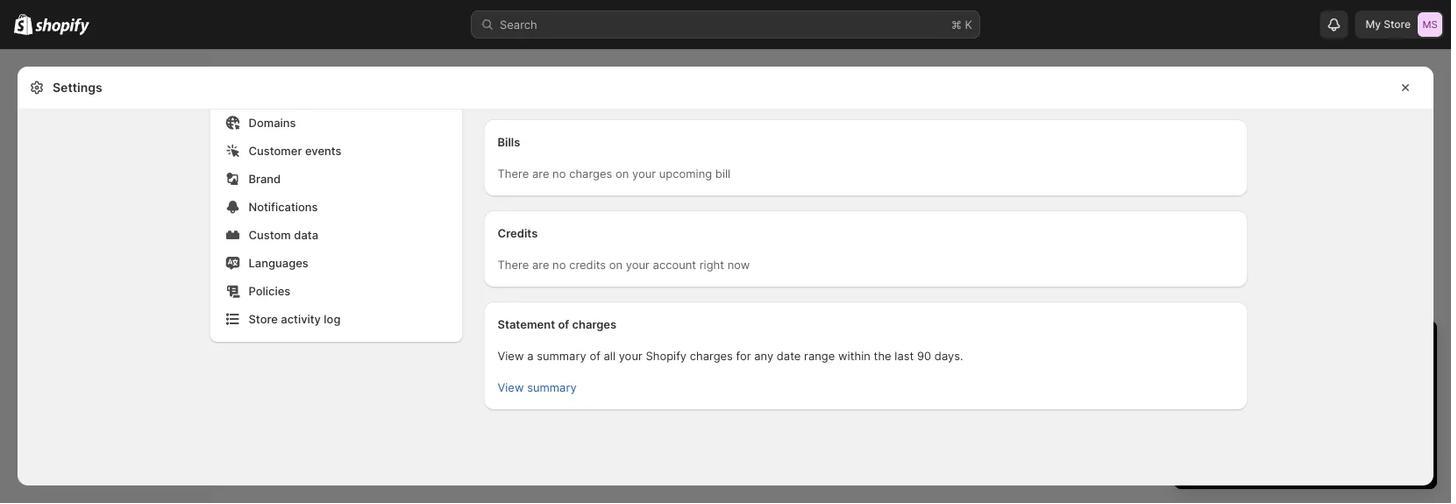 Task type: describe. For each thing, give the bounding box(es) containing it.
1 vertical spatial of
[[590, 349, 601, 363]]

my store
[[1366, 18, 1411, 31]]

store
[[1254, 404, 1282, 417]]

are for bills
[[532, 167, 550, 180]]

right
[[700, 258, 725, 272]]

custom
[[249, 228, 291, 242]]

custom data
[[249, 228, 318, 242]]

0 vertical spatial charges
[[569, 167, 613, 180]]

days.
[[935, 349, 964, 363]]

data
[[294, 228, 318, 242]]

3 days left in your trial button
[[1175, 321, 1438, 358]]

a inside settings dialog
[[527, 349, 534, 363]]

customer events link
[[221, 139, 452, 163]]

view a summary of all your shopify charges for any date range within the last 90 days.
[[498, 349, 964, 363]]

k
[[965, 18, 973, 31]]

trial
[[1345, 336, 1377, 358]]

credit
[[1285, 404, 1316, 417]]

app
[[1231, 404, 1251, 417]]

your inside dropdown button
[[1304, 336, 1341, 358]]

on for charges
[[616, 167, 629, 180]]

log
[[324, 312, 341, 326]]

your for there are no credits on your account right now
[[626, 258, 650, 272]]

languages link
[[221, 251, 452, 275]]

get:
[[1331, 368, 1352, 382]]

to
[[1232, 368, 1243, 382]]

0 vertical spatial summary
[[537, 349, 587, 363]]

switch
[[1192, 368, 1229, 382]]

my
[[1366, 18, 1382, 31]]

no for credits
[[553, 258, 566, 272]]

now
[[728, 258, 750, 272]]

a inside switch to a paid plan and get: first 3 months for $1/month $50 app store credit
[[1246, 368, 1252, 382]]

events
[[305, 144, 342, 157]]

there are no charges on your upcoming bill
[[498, 167, 731, 180]]

no for charges
[[553, 167, 566, 180]]

$1/month
[[1303, 386, 1354, 400]]

activity
[[281, 312, 321, 326]]

⌘
[[952, 18, 962, 31]]

any
[[755, 349, 774, 363]]

3 days left in your trial
[[1192, 336, 1377, 358]]

credits
[[569, 258, 606, 272]]

notifications link
[[221, 195, 452, 219]]

bills
[[498, 135, 521, 149]]

statement of charges
[[498, 318, 617, 331]]

⌘ k
[[952, 18, 973, 31]]

settings dialog
[[18, 0, 1434, 486]]

all
[[604, 349, 616, 363]]

there for there are no charges on your upcoming bill
[[498, 167, 529, 180]]

settings
[[53, 80, 102, 95]]

shopify image
[[35, 18, 90, 36]]

brand
[[249, 172, 281, 186]]

account
[[653, 258, 697, 272]]

1 vertical spatial summary
[[527, 381, 577, 394]]

3 inside switch to a paid plan and get: first 3 months for $1/month $50 app store credit
[[1231, 386, 1238, 400]]

days
[[1208, 336, 1248, 358]]

your for there are no charges on your upcoming bill
[[632, 167, 656, 180]]

bill
[[716, 167, 731, 180]]

statement
[[498, 318, 555, 331]]

policies link
[[221, 279, 452, 304]]

view summary
[[498, 381, 577, 394]]



Task type: vqa. For each thing, say whether or not it's contained in the screenshot.
the bottommost on
yes



Task type: locate. For each thing, give the bounding box(es) containing it.
1 vertical spatial for
[[1285, 386, 1300, 400]]

there down credits
[[498, 258, 529, 272]]

store activity log link
[[221, 307, 452, 332]]

your left upcoming
[[632, 167, 656, 180]]

shopify image
[[14, 14, 33, 35]]

of
[[558, 318, 570, 331], [590, 349, 601, 363]]

1 are from the top
[[532, 167, 550, 180]]

for inside settings dialog
[[736, 349, 751, 363]]

customer events
[[249, 144, 342, 157]]

of right statement
[[558, 318, 570, 331]]

$50 app store credit link
[[1206, 404, 1316, 417]]

3 right first
[[1231, 386, 1238, 400]]

no
[[553, 167, 566, 180], [553, 258, 566, 272]]

search
[[500, 18, 538, 31]]

a right to
[[1246, 368, 1252, 382]]

1 vertical spatial store
[[249, 312, 278, 326]]

2 vertical spatial charges
[[690, 349, 733, 363]]

of left all
[[590, 349, 601, 363]]

0 horizontal spatial 3
[[1192, 336, 1203, 358]]

range
[[804, 349, 835, 363]]

domains link
[[221, 111, 452, 135]]

view
[[498, 349, 524, 363], [498, 381, 524, 394]]

custom data link
[[221, 223, 452, 247]]

3 left days at right bottom
[[1192, 336, 1203, 358]]

1 vertical spatial a
[[1246, 368, 1252, 382]]

charges
[[569, 167, 613, 180], [572, 318, 617, 331], [690, 349, 733, 363]]

2 view from the top
[[498, 381, 524, 394]]

a down statement
[[527, 349, 534, 363]]

0 vertical spatial are
[[532, 167, 550, 180]]

view for view a summary of all your shopify charges for any date range within the last 90 days.
[[498, 349, 524, 363]]

on for credits
[[609, 258, 623, 272]]

0 vertical spatial view
[[498, 349, 524, 363]]

are down credits
[[532, 258, 550, 272]]

1 horizontal spatial 3
[[1231, 386, 1238, 400]]

brand link
[[221, 167, 452, 191]]

0 vertical spatial for
[[736, 349, 751, 363]]

for down plan
[[1285, 386, 1300, 400]]

there for there are no credits on your account right now
[[498, 258, 529, 272]]

your left account
[[626, 258, 650, 272]]

1 horizontal spatial store
[[1384, 18, 1411, 31]]

on right credits
[[609, 258, 623, 272]]

1 vertical spatial view
[[498, 381, 524, 394]]

months
[[1241, 386, 1281, 400]]

0 vertical spatial 3
[[1192, 336, 1203, 358]]

a
[[527, 349, 534, 363], [1246, 368, 1252, 382]]

1 vertical spatial on
[[609, 258, 623, 272]]

1 horizontal spatial a
[[1246, 368, 1252, 382]]

are
[[532, 167, 550, 180], [532, 258, 550, 272]]

3 inside 3 days left in your trial dropdown button
[[1192, 336, 1203, 358]]

left
[[1253, 336, 1280, 358]]

store right my
[[1384, 18, 1411, 31]]

dialog
[[1441, 67, 1452, 504]]

first
[[1206, 386, 1227, 400]]

on
[[616, 167, 629, 180], [609, 258, 623, 272]]

0 horizontal spatial of
[[558, 318, 570, 331]]

credits
[[498, 226, 538, 240]]

last
[[895, 349, 914, 363]]

switch to a paid plan and get: first 3 months for $1/month $50 app store credit
[[1192, 368, 1354, 417]]

there down bills
[[498, 167, 529, 180]]

paid
[[1256, 368, 1279, 382]]

domains
[[249, 116, 296, 129]]

1 there from the top
[[498, 167, 529, 180]]

view for view summary
[[498, 381, 524, 394]]

your
[[632, 167, 656, 180], [626, 258, 650, 272], [1304, 336, 1341, 358], [619, 349, 643, 363]]

1 horizontal spatial for
[[1285, 386, 1300, 400]]

1 vertical spatial are
[[532, 258, 550, 272]]

and
[[1308, 368, 1328, 382]]

store inside settings dialog
[[249, 312, 278, 326]]

there are no credits on your account right now
[[498, 258, 750, 272]]

2 there from the top
[[498, 258, 529, 272]]

0 horizontal spatial store
[[249, 312, 278, 326]]

2 no from the top
[[553, 258, 566, 272]]

0 vertical spatial on
[[616, 167, 629, 180]]

0 vertical spatial of
[[558, 318, 570, 331]]

0 vertical spatial there
[[498, 167, 529, 180]]

in
[[1285, 336, 1299, 358]]

2 are from the top
[[532, 258, 550, 272]]

there
[[498, 167, 529, 180], [498, 258, 529, 272]]

the
[[874, 349, 892, 363]]

are for credits
[[532, 258, 550, 272]]

shopify
[[646, 349, 687, 363]]

0 horizontal spatial for
[[736, 349, 751, 363]]

within
[[839, 349, 871, 363]]

0 vertical spatial store
[[1384, 18, 1411, 31]]

summary
[[537, 349, 587, 363], [527, 381, 577, 394]]

1 vertical spatial 3
[[1231, 386, 1238, 400]]

for left any
[[736, 349, 751, 363]]

1 view from the top
[[498, 349, 524, 363]]

1 vertical spatial no
[[553, 258, 566, 272]]

for inside switch to a paid plan and get: first 3 months for $1/month $50 app store credit
[[1285, 386, 1300, 400]]

notifications
[[249, 200, 318, 214]]

for
[[736, 349, 751, 363], [1285, 386, 1300, 400]]

upcoming
[[659, 167, 712, 180]]

90
[[918, 349, 932, 363]]

1 horizontal spatial of
[[590, 349, 601, 363]]

store down policies
[[249, 312, 278, 326]]

0 vertical spatial a
[[527, 349, 534, 363]]

view summary link
[[487, 375, 588, 400]]

policies
[[249, 284, 291, 298]]

are up credits
[[532, 167, 550, 180]]

1 no from the top
[[553, 167, 566, 180]]

0 horizontal spatial a
[[527, 349, 534, 363]]

your right all
[[619, 349, 643, 363]]

languages
[[249, 256, 309, 270]]

1 vertical spatial charges
[[572, 318, 617, 331]]

your up and
[[1304, 336, 1341, 358]]

$50
[[1206, 404, 1228, 417]]

1 vertical spatial there
[[498, 258, 529, 272]]

store activity log
[[249, 312, 341, 326]]

3
[[1192, 336, 1203, 358], [1231, 386, 1238, 400]]

date
[[777, 349, 801, 363]]

on left upcoming
[[616, 167, 629, 180]]

plan
[[1282, 368, 1305, 382]]

store
[[1384, 18, 1411, 31], [249, 312, 278, 326]]

my store image
[[1418, 12, 1443, 37]]

customer
[[249, 144, 302, 157]]

your for view a summary of all your shopify charges for any date range within the last 90 days.
[[619, 349, 643, 363]]

0 vertical spatial no
[[553, 167, 566, 180]]



